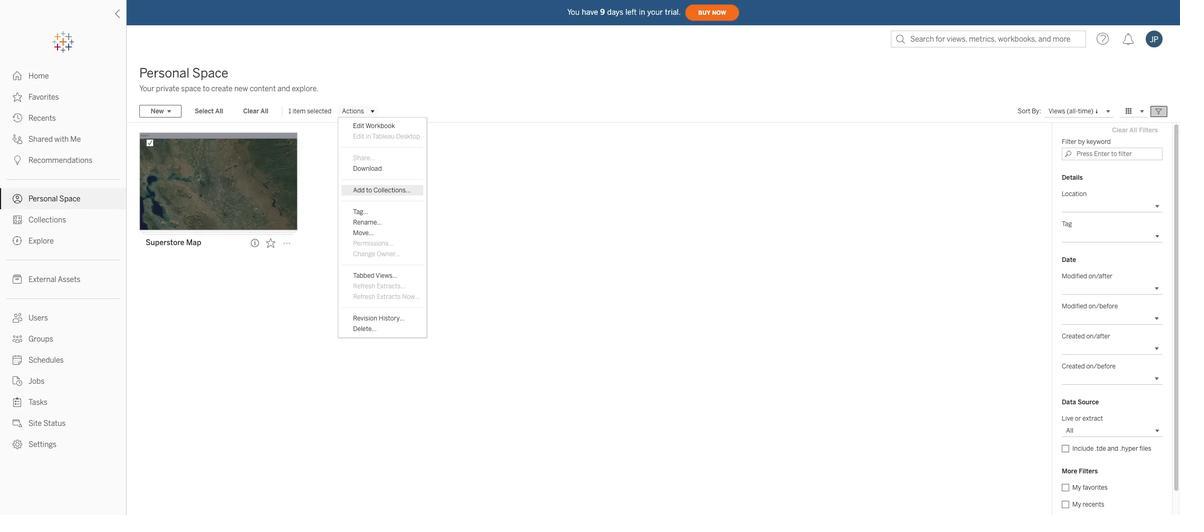 Task type: describe. For each thing, give the bounding box(es) containing it.
home
[[28, 72, 49, 81]]

all inside all dropdown button
[[1066, 427, 1073, 435]]

you
[[567, 8, 580, 17]]

keyword
[[1087, 138, 1111, 146]]

by text only_f5he34f image for jobs
[[13, 377, 22, 386]]

superstore map
[[146, 239, 201, 248]]

sort by:
[[1018, 108, 1041, 115]]

by
[[1078, 138, 1085, 146]]

edit for edit in tableau desktop
[[353, 133, 364, 140]]

users
[[28, 314, 48, 323]]

by:
[[1032, 108, 1041, 115]]

tag…
[[353, 208, 368, 216]]

tabbed
[[353, 272, 374, 280]]

rename…
[[353, 219, 382, 226]]

edit workbook
[[353, 122, 395, 130]]

schedules
[[28, 356, 64, 365]]

1 vertical spatial and
[[1108, 445, 1118, 453]]

select
[[195, 108, 214, 115]]

.hyper
[[1120, 445, 1138, 453]]

now
[[712, 9, 726, 16]]

main navigation. press the up and down arrow keys to access links. element
[[0, 65, 126, 455]]

private
[[156, 84, 179, 93]]

shared with me
[[28, 135, 81, 144]]

add
[[353, 187, 365, 194]]

new button
[[139, 105, 182, 118]]

buy
[[698, 9, 711, 16]]

by text only_f5he34f image for recommendations
[[13, 156, 22, 165]]

0 horizontal spatial filters
[[1079, 468, 1098, 476]]

revision
[[353, 315, 377, 322]]

edit in tableau desktop checkbox item
[[341, 131, 423, 142]]

tableau
[[372, 133, 395, 140]]

explore link
[[0, 231, 126, 252]]

clear all filters
[[1112, 127, 1158, 134]]

your
[[139, 84, 154, 93]]

date
[[1062, 256, 1076, 264]]

users link
[[0, 308, 126, 329]]

source
[[1078, 399, 1099, 406]]

collections link
[[0, 210, 126, 231]]

settings
[[28, 441, 57, 450]]

by text only_f5he34f image for users
[[13, 313, 22, 323]]

refresh for refresh extracts…
[[353, 283, 375, 290]]

and inside personal space your private space to create new content and explore.
[[277, 84, 290, 93]]

recents link
[[0, 108, 126, 129]]

favorites
[[1083, 484, 1108, 492]]

modified on/before
[[1062, 303, 1118, 310]]

revision history…
[[353, 315, 405, 322]]

download
[[353, 165, 382, 173]]

sort
[[1018, 108, 1030, 115]]

Created on/after text field
[[1062, 343, 1163, 355]]

external assets
[[28, 275, 80, 284]]

live
[[1062, 415, 1074, 423]]

site status
[[28, 420, 66, 429]]

tasks link
[[0, 392, 126, 413]]

extracts
[[377, 293, 401, 301]]

include
[[1072, 445, 1094, 453]]

refresh extracts…
[[353, 283, 406, 290]]

by text only_f5he34f image for explore
[[13, 236, 22, 246]]

filters inside clear all filters button
[[1139, 127, 1158, 134]]

site status link
[[0, 413, 126, 434]]

extract
[[1083, 415, 1103, 423]]

by text only_f5he34f image for favorites
[[13, 92, 22, 102]]

1
[[288, 108, 291, 115]]

add to collections... checkbox item
[[341, 185, 423, 196]]

item
[[293, 108, 306, 115]]

details
[[1062, 174, 1083, 182]]

by text only_f5he34f image for schedules
[[13, 356, 22, 365]]

selected
[[307, 108, 331, 115]]

have
[[582, 8, 598, 17]]

filter by keyword
[[1062, 138, 1111, 146]]

created for created on/after
[[1062, 333, 1085, 340]]

in inside checkbox item
[[366, 133, 371, 140]]

1 horizontal spatial in
[[639, 8, 645, 17]]

modified for modified on/before
[[1062, 303, 1087, 310]]

Filter by keyword text field
[[1062, 148, 1163, 160]]

clear all filters button
[[1107, 124, 1163, 137]]

all for select all
[[215, 108, 223, 115]]

buy now button
[[685, 4, 739, 21]]

select all
[[195, 108, 223, 115]]

Created on/before text field
[[1062, 373, 1163, 385]]

share… checkbox item
[[341, 153, 423, 164]]

refresh for refresh extracts now…
[[353, 293, 375, 301]]

your
[[647, 8, 663, 17]]

personal space your private space to create new content and explore.
[[139, 65, 319, 93]]

clear for clear all
[[243, 108, 259, 115]]

personal for personal space your private space to create new content and explore.
[[139, 65, 189, 81]]

me
[[70, 135, 81, 144]]

delete…
[[353, 326, 377, 333]]

clear for clear all filters
[[1112, 127, 1128, 134]]

collections...
[[374, 187, 411, 194]]

extracts…
[[377, 283, 406, 290]]

all for clear all filters
[[1129, 127, 1137, 134]]

Modified on/after text field
[[1062, 282, 1163, 295]]

my for my recents
[[1072, 501, 1081, 509]]

now…
[[402, 293, 420, 301]]

or
[[1075, 415, 1081, 423]]

tasks
[[28, 398, 47, 407]]

views
[[1049, 107, 1065, 115]]

by text only_f5he34f image for tasks
[[13, 398, 22, 407]]

explore.
[[292, 84, 319, 93]]

on/before for created on/before
[[1086, 363, 1116, 370]]

my recents
[[1072, 501, 1104, 509]]

change owner…
[[353, 251, 400, 258]]



Task type: vqa. For each thing, say whether or not it's contained in the screenshot.
extract
yes



Task type: locate. For each thing, give the bounding box(es) containing it.
by text only_f5he34f image for external assets
[[13, 275, 22, 284]]

2 created from the top
[[1062, 363, 1085, 370]]

refresh inside "checkbox item"
[[353, 293, 375, 301]]

personal space
[[28, 195, 80, 204]]

by text only_f5he34f image left personal space
[[13, 194, 22, 204]]

by text only_f5he34f image left site
[[13, 419, 22, 429]]

0 vertical spatial to
[[203, 84, 210, 93]]

to inside personal space your private space to create new content and explore.
[[203, 84, 210, 93]]

0 vertical spatial filters
[[1139, 127, 1158, 134]]

personal space link
[[0, 188, 126, 210]]

personal inside personal space your private space to create new content and explore.
[[139, 65, 189, 81]]

by text only_f5he34f image inside settings link
[[13, 440, 22, 450]]

1 vertical spatial filters
[[1079, 468, 1098, 476]]

space for personal space
[[59, 195, 80, 204]]

0 vertical spatial refresh
[[353, 283, 375, 290]]

1 vertical spatial on/before
[[1086, 363, 1116, 370]]

by text only_f5he34f image left recommendations at left
[[13, 156, 22, 165]]

1 horizontal spatial to
[[366, 187, 372, 194]]

3 by text only_f5he34f image from the top
[[13, 156, 22, 165]]

by text only_f5he34f image for site status
[[13, 419, 22, 429]]

owner…
[[377, 251, 400, 258]]

live or extract
[[1062, 415, 1103, 423]]

2 refresh from the top
[[353, 293, 375, 301]]

include .tde and .hyper files
[[1072, 445, 1151, 453]]

by text only_f5he34f image inside site status link
[[13, 419, 22, 429]]

by text only_f5he34f image left shared
[[13, 135, 22, 144]]

and right .tde
[[1108, 445, 1118, 453]]

my down more filters
[[1072, 484, 1081, 492]]

1 vertical spatial created
[[1062, 363, 1085, 370]]

shared with me link
[[0, 129, 126, 150]]

files
[[1140, 445, 1151, 453]]

all down grid view icon
[[1129, 127, 1137, 134]]

views…
[[376, 272, 398, 280]]

by text only_f5he34f image inside explore link
[[13, 236, 22, 246]]

edit down edit workbook
[[353, 133, 364, 140]]

refresh extracts now… checkbox item
[[341, 292, 423, 302]]

1 by text only_f5he34f image from the top
[[13, 71, 22, 81]]

0 vertical spatial modified
[[1062, 273, 1087, 280]]

2 by text only_f5he34f image from the top
[[13, 92, 22, 102]]

refresh inside checkbox item
[[353, 283, 375, 290]]

space inside main navigation. press the up and down arrow keys to access links. element
[[59, 195, 80, 204]]

external assets link
[[0, 269, 126, 290]]

data source
[[1062, 399, 1099, 406]]

add to collections...
[[353, 187, 411, 194]]

by text only_f5he34f image left collections
[[13, 215, 22, 225]]

personal up private
[[139, 65, 189, 81]]

Search for views, metrics, workbooks, and more text field
[[891, 31, 1086, 47]]

1 by text only_f5he34f image from the top
[[13, 113, 22, 123]]

my favorites
[[1072, 484, 1108, 492]]

settings link
[[0, 434, 126, 455]]

by text only_f5he34f image for home
[[13, 71, 22, 81]]

by text only_f5he34f image for groups
[[13, 335, 22, 344]]

on/after up created on/after text box
[[1086, 333, 1110, 340]]

by text only_f5he34f image for collections
[[13, 215, 22, 225]]

views (all-time)
[[1049, 107, 1094, 115]]

0 horizontal spatial clear
[[243, 108, 259, 115]]

permissions…
[[353, 240, 394, 248]]

by text only_f5he34f image inside recommendations link
[[13, 156, 22, 165]]

to right add
[[366, 187, 372, 194]]

favorites
[[28, 93, 59, 102]]

menu
[[338, 118, 426, 338]]

by text only_f5he34f image left schedules at the left bottom of page
[[13, 356, 22, 365]]

by text only_f5he34f image left explore
[[13, 236, 22, 246]]

0 vertical spatial on/before
[[1089, 303, 1118, 310]]

0 horizontal spatial personal
[[28, 195, 58, 204]]

desktop
[[396, 133, 420, 140]]

on/before for modified on/before
[[1089, 303, 1118, 310]]

to
[[203, 84, 210, 93], [366, 187, 372, 194]]

9
[[600, 8, 605, 17]]

trial.
[[665, 8, 681, 17]]

edit down actions dropdown button
[[353, 122, 364, 130]]

permissions… checkbox item
[[341, 239, 423, 249]]

by text only_f5he34f image left users at the bottom left of page
[[13, 313, 22, 323]]

edit for edit workbook
[[353, 122, 364, 130]]

by text only_f5he34f image left 'groups'
[[13, 335, 22, 344]]

6 by text only_f5he34f image from the top
[[13, 275, 22, 284]]

share…
[[353, 155, 375, 162]]

0 vertical spatial created
[[1062, 333, 1085, 340]]

by text only_f5he34f image inside collections link
[[13, 215, 22, 225]]

on/before up created on/before text box
[[1086, 363, 1116, 370]]

personal inside main navigation. press the up and down arrow keys to access links. element
[[28, 195, 58, 204]]

by text only_f5he34f image for shared with me
[[13, 135, 22, 144]]

4 by text only_f5he34f image from the top
[[13, 313, 22, 323]]

1 my from the top
[[1072, 484, 1081, 492]]

by text only_f5he34f image for personal space
[[13, 194, 22, 204]]

by text only_f5he34f image inside schedules link
[[13, 356, 22, 365]]

all inside select all button
[[215, 108, 223, 115]]

7 by text only_f5he34f image from the top
[[13, 398, 22, 407]]

1 vertical spatial space
[[59, 195, 80, 204]]

tag
[[1062, 221, 1072, 228]]

5 by text only_f5he34f image from the top
[[13, 236, 22, 246]]

groups link
[[0, 329, 126, 350]]

0 vertical spatial and
[[277, 84, 290, 93]]

9 by text only_f5he34f image from the top
[[13, 440, 22, 450]]

0 horizontal spatial space
[[59, 195, 80, 204]]

jobs
[[28, 377, 44, 386]]

modified down date
[[1062, 273, 1087, 280]]

0 vertical spatial on/after
[[1089, 273, 1113, 280]]

modified for modified on/after
[[1062, 273, 1087, 280]]

all inside clear all button
[[261, 108, 268, 115]]

by text only_f5he34f image left settings
[[13, 440, 22, 450]]

all
[[215, 108, 223, 115], [261, 108, 268, 115], [1129, 127, 1137, 134], [1066, 427, 1073, 435]]

by text only_f5he34f image left home
[[13, 71, 22, 81]]

0 vertical spatial space
[[192, 65, 228, 81]]

1 refresh from the top
[[353, 283, 375, 290]]

1 horizontal spatial clear
[[1112, 127, 1128, 134]]

1 modified from the top
[[1062, 273, 1087, 280]]

refresh down refresh extracts…
[[353, 293, 375, 301]]

modified
[[1062, 273, 1087, 280], [1062, 303, 1087, 310]]

location
[[1062, 191, 1087, 198]]

in
[[639, 8, 645, 17], [366, 133, 371, 140]]

space up collections link
[[59, 195, 80, 204]]

0 vertical spatial in
[[639, 8, 645, 17]]

superstore
[[146, 239, 184, 248]]

content
[[250, 84, 276, 93]]

2 my from the top
[[1072, 501, 1081, 509]]

1 vertical spatial to
[[366, 187, 372, 194]]

3 by text only_f5he34f image from the top
[[13, 194, 22, 204]]

0 horizontal spatial in
[[366, 133, 371, 140]]

edit in tableau desktop
[[353, 133, 420, 140]]

new
[[151, 108, 164, 115]]

change owner… checkbox item
[[341, 249, 423, 260]]

2 modified from the top
[[1062, 303, 1087, 310]]

on/before
[[1089, 303, 1118, 310], [1086, 363, 1116, 370]]

data
[[1062, 399, 1076, 406]]

move…
[[353, 230, 374, 237]]

site
[[28, 420, 42, 429]]

0 horizontal spatial to
[[203, 84, 210, 93]]

space inside personal space your private space to create new content and explore.
[[192, 65, 228, 81]]

menu containing edit workbook
[[338, 118, 426, 338]]

edit inside checkbox item
[[353, 133, 364, 140]]

6 by text only_f5he34f image from the top
[[13, 356, 22, 365]]

1 vertical spatial personal
[[28, 195, 58, 204]]

by text only_f5he34f image left favorites
[[13, 92, 22, 102]]

4 by text only_f5he34f image from the top
[[13, 215, 22, 225]]

space
[[181, 84, 201, 93]]

new
[[234, 84, 248, 93]]

1 vertical spatial edit
[[353, 133, 364, 140]]

in right the left
[[639, 8, 645, 17]]

all for clear all
[[261, 108, 268, 115]]

1 vertical spatial on/after
[[1086, 333, 1110, 340]]

clear all button
[[236, 105, 275, 118]]

0 vertical spatial personal
[[139, 65, 189, 81]]

and right content
[[277, 84, 290, 93]]

schedules link
[[0, 350, 126, 371]]

by text only_f5he34f image inside jobs link
[[13, 377, 22, 386]]

1 vertical spatial in
[[366, 133, 371, 140]]

space up create
[[192, 65, 228, 81]]

0 horizontal spatial and
[[277, 84, 290, 93]]

all right select
[[215, 108, 223, 115]]

to right space
[[203, 84, 210, 93]]

by text only_f5he34f image inside tasks link
[[13, 398, 22, 407]]

home link
[[0, 65, 126, 87]]

change
[[353, 251, 375, 258]]

1 created from the top
[[1062, 333, 1085, 340]]

.tde
[[1095, 445, 1106, 453]]

modified on/after
[[1062, 273, 1113, 280]]

2 edit from the top
[[353, 133, 364, 140]]

by text only_f5he34f image for settings
[[13, 440, 22, 450]]

on/after for created on/after
[[1086, 333, 1110, 340]]

recents
[[1083, 501, 1104, 509]]

by text only_f5he34f image inside favorites 'link'
[[13, 92, 22, 102]]

1 horizontal spatial space
[[192, 65, 228, 81]]

clear inside clear all filters button
[[1112, 127, 1128, 134]]

1 edit from the top
[[353, 122, 364, 130]]

by text only_f5he34f image inside shared with me link
[[13, 135, 22, 144]]

(all-
[[1067, 107, 1078, 115]]

filters up 'my favorites'
[[1079, 468, 1098, 476]]

by text only_f5he34f image inside the personal space link
[[13, 194, 22, 204]]

space for personal space your private space to create new content and explore.
[[192, 65, 228, 81]]

by text only_f5he34f image inside "external assets" link
[[13, 275, 22, 284]]

select all button
[[188, 105, 230, 118]]

by text only_f5he34f image
[[13, 71, 22, 81], [13, 92, 22, 102], [13, 156, 22, 165], [13, 215, 22, 225], [13, 236, 22, 246], [13, 275, 22, 284], [13, 398, 22, 407], [13, 419, 22, 429], [13, 440, 22, 450]]

all down the live
[[1066, 427, 1073, 435]]

buy now
[[698, 9, 726, 16]]

created down created on/after
[[1062, 363, 1085, 370]]

refresh extracts now…
[[353, 293, 420, 301]]

by text only_f5he34f image
[[13, 113, 22, 123], [13, 135, 22, 144], [13, 194, 22, 204], [13, 313, 22, 323], [13, 335, 22, 344], [13, 356, 22, 365], [13, 377, 22, 386]]

groups
[[28, 335, 53, 344]]

to inside checkbox item
[[366, 187, 372, 194]]

by text only_f5he34f image left tasks
[[13, 398, 22, 407]]

assets
[[58, 275, 80, 284]]

clear inside clear all button
[[243, 108, 259, 115]]

by text only_f5he34f image left jobs
[[13, 377, 22, 386]]

modified up created on/after
[[1062, 303, 1087, 310]]

clear down new on the left top of page
[[243, 108, 259, 115]]

all down content
[[261, 108, 268, 115]]

on/before up modified on/before text field
[[1089, 303, 1118, 310]]

2 by text only_f5he34f image from the top
[[13, 135, 22, 144]]

1 vertical spatial my
[[1072, 501, 1081, 509]]

all inside clear all filters button
[[1129, 127, 1137, 134]]

refresh down tabbed
[[353, 283, 375, 290]]

in down edit workbook
[[366, 133, 371, 140]]

filters up "filter by keyword" text field
[[1139, 127, 1158, 134]]

recents
[[28, 114, 56, 123]]

by text only_f5he34f image inside users link
[[13, 313, 22, 323]]

and
[[277, 84, 290, 93], [1108, 445, 1118, 453]]

created up created on/before
[[1062, 333, 1085, 340]]

1 vertical spatial refresh
[[353, 293, 375, 301]]

my left recents
[[1072, 501, 1081, 509]]

created for created on/before
[[1062, 363, 1085, 370]]

my for my favorites
[[1072, 484, 1081, 492]]

1 horizontal spatial and
[[1108, 445, 1118, 453]]

1 horizontal spatial filters
[[1139, 127, 1158, 134]]

grid view image
[[1124, 107, 1134, 116]]

history…
[[379, 315, 405, 322]]

0 vertical spatial clear
[[243, 108, 259, 115]]

on/after for modified on/after
[[1089, 273, 1113, 280]]

navigation panel element
[[0, 32, 126, 455]]

favorites link
[[0, 87, 126, 108]]

external
[[28, 275, 56, 284]]

refresh extracts… checkbox item
[[341, 281, 423, 292]]

1 vertical spatial clear
[[1112, 127, 1128, 134]]

tabbed views…
[[353, 272, 398, 280]]

by text only_f5he34f image left recents
[[13, 113, 22, 123]]

by text only_f5he34f image inside home link
[[13, 71, 22, 81]]

shared
[[28, 135, 53, 144]]

0 vertical spatial my
[[1072, 484, 1081, 492]]

1 horizontal spatial personal
[[139, 65, 189, 81]]

filter
[[1062, 138, 1077, 146]]

by text only_f5he34f image inside the recents link
[[13, 113, 22, 123]]

Modified on/before text field
[[1062, 312, 1163, 325]]

7 by text only_f5he34f image from the top
[[13, 377, 22, 386]]

more
[[1062, 468, 1077, 476]]

personal up collections
[[28, 195, 58, 204]]

8 by text only_f5he34f image from the top
[[13, 419, 22, 429]]

collections
[[28, 216, 66, 225]]

clear down grid view icon
[[1112, 127, 1128, 134]]

by text only_f5he34f image for recents
[[13, 113, 22, 123]]

0 vertical spatial edit
[[353, 122, 364, 130]]

personal for personal space
[[28, 195, 58, 204]]

actions
[[342, 108, 364, 115]]

on/after up modified on/after text box
[[1089, 273, 1113, 280]]

5 by text only_f5he34f image from the top
[[13, 335, 22, 344]]

by text only_f5he34f image left external
[[13, 275, 22, 284]]

actions button
[[338, 105, 378, 118]]

recommendations link
[[0, 150, 126, 171]]

1 vertical spatial modified
[[1062, 303, 1087, 310]]

created on/before
[[1062, 363, 1116, 370]]

by text only_f5he34f image inside groups link
[[13, 335, 22, 344]]

with
[[54, 135, 69, 144]]

time)
[[1078, 107, 1094, 115]]



